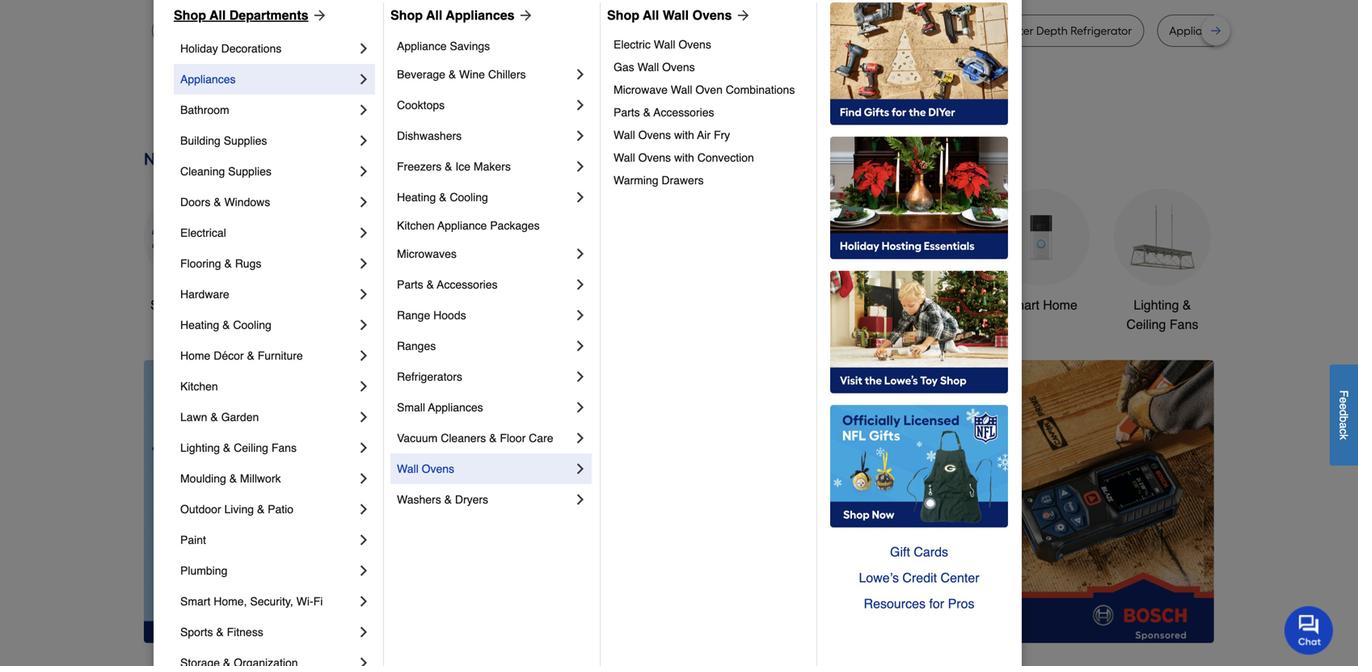 Task type: locate. For each thing, give the bounding box(es) containing it.
with left air at the top right of page
[[675, 129, 695, 142]]

electrical link
[[180, 218, 356, 248]]

1 vertical spatial with
[[675, 151, 695, 164]]

heating & cooling link
[[397, 182, 573, 213], [180, 310, 356, 341]]

cooling up kitchen appliance packages
[[450, 191, 488, 204]]

0 vertical spatial fans
[[1170, 317, 1199, 332]]

tools inside outdoor tools & equipment
[[803, 298, 833, 313]]

ovens up warming drawers
[[639, 151, 671, 164]]

0 horizontal spatial smart
[[180, 595, 211, 608]]

0 horizontal spatial parts
[[397, 278, 424, 291]]

range
[[397, 309, 431, 322]]

1 horizontal spatial shop
[[391, 8, 423, 23]]

all up electric wall ovens
[[643, 8, 659, 23]]

0 vertical spatial bathroom link
[[180, 95, 356, 125]]

building supplies
[[180, 134, 267, 147]]

cleaning
[[180, 165, 225, 178]]

arrow right image inside shop all departments link
[[309, 7, 328, 23]]

1 tools from the left
[[420, 298, 450, 313]]

appliances up savings
[[446, 8, 515, 23]]

0 horizontal spatial outdoor
[[180, 503, 221, 516]]

chevron right image for appliances
[[356, 71, 372, 87]]

dishwashers
[[397, 129, 462, 142]]

paint
[[180, 534, 206, 547]]

0 horizontal spatial kitchen
[[180, 380, 218, 393]]

0 vertical spatial lighting
[[1134, 298, 1180, 313]]

chevron right image for lawn & garden
[[356, 409, 372, 425]]

arrow right image for shop all departments
[[309, 7, 328, 23]]

1 horizontal spatial parts & accessories link
[[614, 101, 806, 124]]

0 vertical spatial parts & accessories
[[614, 106, 715, 119]]

0 vertical spatial cooling
[[450, 191, 488, 204]]

1 horizontal spatial ceiling
[[1127, 317, 1167, 332]]

chevron right image for moulding & millwork
[[356, 471, 372, 487]]

1 horizontal spatial tools
[[803, 298, 833, 313]]

smart for smart home, security, wi-fi
[[180, 595, 211, 608]]

appliance up microwaves link
[[438, 219, 487, 232]]

0 horizontal spatial cooling
[[233, 319, 272, 332]]

refrigerator up the electric
[[596, 24, 657, 38]]

1 vertical spatial parts & accessories
[[397, 278, 498, 291]]

chevron right image for cleaning supplies
[[356, 163, 372, 180]]

0 horizontal spatial home
[[180, 349, 211, 362]]

gift cards
[[891, 545, 949, 560]]

ovens inside shop all wall ovens link
[[693, 8, 732, 23]]

officially licensed n f l gifts. shop now. image
[[831, 405, 1009, 528]]

arrow right image inside shop all appliances link
[[515, 7, 534, 23]]

accessories down microwaves link
[[437, 278, 498, 291]]

appliance savings link
[[397, 33, 589, 59]]

0 horizontal spatial ceiling
[[234, 442, 269, 455]]

all right "shop"
[[184, 298, 198, 313]]

cooktops
[[397, 99, 445, 112]]

chevron right image for electrical
[[356, 225, 372, 241]]

0 vertical spatial heating
[[397, 191, 436, 204]]

décor
[[214, 349, 244, 362]]

refrigerator up savings
[[432, 24, 493, 38]]

rugs
[[235, 257, 262, 270]]

1 horizontal spatial refrigerator
[[596, 24, 657, 38]]

shop
[[174, 8, 206, 23], [391, 8, 423, 23], [607, 8, 640, 23]]

1 horizontal spatial arrow right image
[[515, 7, 534, 23]]

1 arrow right image from the left
[[309, 7, 328, 23]]

holiday decorations link
[[180, 33, 356, 64]]

vacuum cleaners & floor care link
[[397, 423, 573, 454]]

chevron right image for outdoor living & patio
[[356, 502, 372, 518]]

heating & cooling
[[397, 191, 488, 204], [180, 319, 272, 332]]

ge
[[380, 24, 395, 38], [809, 24, 824, 38]]

1 horizontal spatial profile
[[827, 24, 858, 38]]

decorations inside 'link'
[[221, 42, 282, 55]]

0 horizontal spatial arrow right image
[[732, 7, 752, 23]]

profile for ge profile refrigerator
[[397, 24, 429, 38]]

chevron right image
[[356, 40, 372, 57], [356, 71, 372, 87], [573, 97, 589, 113], [356, 163, 372, 180], [573, 246, 589, 262], [356, 256, 372, 272], [356, 286, 372, 303], [356, 317, 372, 333], [356, 348, 372, 364], [356, 379, 372, 395], [573, 400, 589, 416], [573, 461, 589, 477], [356, 471, 372, 487], [356, 502, 372, 518], [356, 532, 372, 548], [356, 594, 372, 610], [356, 624, 372, 641], [356, 655, 372, 667]]

freezers & ice makers
[[397, 160, 511, 173]]

sports & fitness link
[[180, 617, 356, 648]]

parts & accessories up wall ovens with air fry
[[614, 106, 715, 119]]

1 with from the top
[[675, 129, 695, 142]]

1 vertical spatial lighting
[[180, 442, 220, 455]]

& inside outdoor tools & equipment
[[837, 298, 845, 313]]

doors & windows
[[180, 196, 270, 209]]

0 horizontal spatial profile
[[397, 24, 429, 38]]

1 horizontal spatial heating
[[397, 191, 436, 204]]

2 with from the top
[[675, 151, 695, 164]]

kitchen for kitchen appliance packages
[[397, 219, 435, 232]]

chevron right image for holiday decorations
[[356, 40, 372, 57]]

shop all appliances
[[391, 8, 515, 23]]

advertisement region
[[431, 360, 1215, 647]]

1 shop from the left
[[174, 8, 206, 23]]

microwave wall oven combinations
[[614, 83, 795, 96]]

parts & accessories for parts & accessories link to the right
[[614, 106, 715, 119]]

0 horizontal spatial tools
[[420, 298, 450, 313]]

2 horizontal spatial shop
[[607, 8, 640, 23]]

departments
[[230, 8, 309, 23]]

patio
[[268, 503, 294, 516]]

tools up the equipment
[[803, 298, 833, 313]]

1 vertical spatial bathroom
[[892, 298, 949, 313]]

0 vertical spatial bathroom
[[180, 104, 229, 116]]

ovens inside 'electric wall ovens' link
[[679, 38, 712, 51]]

2 arrow right image from the left
[[515, 7, 534, 23]]

shop all deals
[[150, 298, 235, 313]]

kitchen for kitchen
[[180, 380, 218, 393]]

wall inside "wall ovens with convection" link
[[614, 151, 636, 164]]

ovens up washers & dryers on the bottom left
[[422, 463, 455, 476]]

2 profile from the left
[[827, 24, 858, 38]]

with up the drawers
[[675, 151, 695, 164]]

0 vertical spatial kitchen
[[397, 219, 435, 232]]

ovens up gas wall ovens link
[[679, 38, 712, 51]]

vacuum
[[397, 432, 438, 445]]

0 horizontal spatial heating
[[180, 319, 219, 332]]

all for wall
[[643, 8, 659, 23]]

refrigerator right the depth
[[1071, 24, 1133, 38]]

holiday hosting essentials. image
[[831, 137, 1009, 260]]

supplies up windows
[[228, 165, 272, 178]]

ceiling
[[1127, 317, 1167, 332], [234, 442, 269, 455]]

wall ovens with convection link
[[614, 146, 806, 169]]

accessories
[[654, 106, 715, 119], [437, 278, 498, 291]]

1 vertical spatial smart
[[180, 595, 211, 608]]

3 refrigerator from the left
[[1071, 24, 1133, 38]]

1 vertical spatial heating & cooling link
[[180, 310, 356, 341]]

heating & cooling down deals at the left
[[180, 319, 272, 332]]

outdoor inside outdoor tools & equipment
[[753, 298, 800, 313]]

decorations for holiday
[[221, 42, 282, 55]]

1 horizontal spatial bathroom
[[892, 298, 949, 313]]

0 vertical spatial home
[[1044, 298, 1078, 313]]

1 vertical spatial heating & cooling
[[180, 319, 272, 332]]

small
[[397, 401, 425, 414]]

christmas decorations
[[522, 298, 591, 332]]

smart home
[[1006, 298, 1078, 313]]

outdoor for outdoor tools & equipment
[[753, 298, 800, 313]]

0 horizontal spatial refrigerator
[[432, 24, 493, 38]]

chevron right image for heating & cooling
[[356, 317, 372, 333]]

shop up holiday
[[174, 8, 206, 23]]

with inside "link"
[[675, 129, 695, 142]]

1 horizontal spatial parts
[[614, 106, 640, 119]]

find gifts for the diyer. image
[[831, 2, 1009, 125]]

1 vertical spatial outdoor
[[180, 503, 221, 516]]

heating down shop all deals
[[180, 319, 219, 332]]

1 horizontal spatial outdoor
[[753, 298, 800, 313]]

washers
[[397, 493, 441, 506]]

equipment
[[768, 317, 830, 332]]

all for departments
[[210, 8, 226, 23]]

ovens
[[693, 8, 732, 23], [679, 38, 712, 51], [663, 61, 695, 74], [639, 129, 671, 142], [639, 151, 671, 164], [422, 463, 455, 476]]

0 horizontal spatial accessories
[[437, 278, 498, 291]]

appliance down ge profile refrigerator
[[397, 40, 447, 53]]

lighting & ceiling fans
[[1127, 298, 1199, 332], [180, 442, 297, 455]]

1 vertical spatial supplies
[[228, 165, 272, 178]]

shop up ge profile refrigerator
[[391, 8, 423, 23]]

0 horizontal spatial shop
[[174, 8, 206, 23]]

e up b
[[1338, 404, 1351, 410]]

chevron right image for freezers & ice makers
[[573, 159, 589, 175]]

0 horizontal spatial bathroom
[[180, 104, 229, 116]]

decorations down christmas
[[522, 317, 591, 332]]

0 vertical spatial with
[[675, 129, 695, 142]]

all up holiday decorations
[[210, 8, 226, 23]]

0 vertical spatial lighting & ceiling fans link
[[1115, 189, 1212, 334]]

electric
[[614, 38, 651, 51]]

0 vertical spatial lighting & ceiling fans
[[1127, 298, 1199, 332]]

accessories up wall ovens with air fry
[[654, 106, 715, 119]]

arrow right image
[[309, 7, 328, 23], [515, 7, 534, 23]]

heating & cooling down freezers & ice makers
[[397, 191, 488, 204]]

washers & dryers
[[397, 493, 489, 506]]

wall ovens link
[[397, 454, 573, 485]]

resources for pros
[[864, 597, 975, 612]]

1 vertical spatial heating
[[180, 319, 219, 332]]

all up ge profile refrigerator
[[426, 8, 443, 23]]

0 vertical spatial heating & cooling link
[[397, 182, 573, 213]]

1 horizontal spatial arrow right image
[[1185, 502, 1201, 518]]

freezers & ice makers link
[[397, 151, 573, 182]]

1 horizontal spatial accessories
[[654, 106, 715, 119]]

1 vertical spatial parts & accessories link
[[397, 269, 573, 300]]

ge for ge profile
[[809, 24, 824, 38]]

wall inside the wall ovens link
[[397, 463, 419, 476]]

new deals every day during 25 days of deals image
[[144, 146, 1215, 173]]

2 ge from the left
[[809, 24, 824, 38]]

chevron right image for building supplies
[[356, 133, 372, 149]]

door
[[568, 24, 593, 38]]

1 vertical spatial bathroom link
[[872, 189, 969, 315]]

chevron right image for flooring & rugs
[[356, 256, 372, 272]]

home décor & furniture link
[[180, 341, 356, 371]]

kitchen up microwaves
[[397, 219, 435, 232]]

with for air
[[675, 129, 695, 142]]

ovens down electric wall ovens
[[663, 61, 695, 74]]

chevron right image for sports & fitness
[[356, 624, 372, 641]]

chevron right image for washers & dryers
[[573, 492, 589, 508]]

chevron right image for wall ovens
[[573, 461, 589, 477]]

heating & cooling for heating & cooling link to the left
[[180, 319, 272, 332]]

1 horizontal spatial kitchen
[[397, 219, 435, 232]]

kitchen up lawn
[[180, 380, 218, 393]]

2 horizontal spatial refrigerator
[[1071, 24, 1133, 38]]

1 horizontal spatial lighting
[[1134, 298, 1180, 313]]

1 profile from the left
[[397, 24, 429, 38]]

e up d
[[1338, 397, 1351, 404]]

appliance savings
[[397, 40, 490, 53]]

wall inside gas wall ovens link
[[638, 61, 659, 74]]

arrow right image up 'french'
[[515, 7, 534, 23]]

1 refrigerator from the left
[[432, 24, 493, 38]]

makers
[[474, 160, 511, 173]]

1 vertical spatial kitchen
[[180, 380, 218, 393]]

1 horizontal spatial cooling
[[450, 191, 488, 204]]

profile
[[397, 24, 429, 38], [827, 24, 858, 38]]

0 vertical spatial parts
[[614, 106, 640, 119]]

0 horizontal spatial fans
[[272, 442, 297, 455]]

ovens up new deals every day during 25 days of deals image
[[639, 129, 671, 142]]

convection
[[698, 151, 755, 164]]

shop these last-minute gifts. $99 or less. quantities are limited and won't last. image
[[144, 360, 405, 643]]

fi
[[314, 595, 323, 608]]

chevron right image
[[573, 66, 589, 83], [356, 102, 372, 118], [573, 128, 589, 144], [356, 133, 372, 149], [573, 159, 589, 175], [573, 189, 589, 205], [356, 194, 372, 210], [356, 225, 372, 241], [573, 277, 589, 293], [573, 307, 589, 324], [573, 338, 589, 354], [573, 369, 589, 385], [356, 409, 372, 425], [573, 430, 589, 447], [356, 440, 372, 456], [573, 492, 589, 508], [356, 563, 372, 579]]

heating & cooling link down makers
[[397, 182, 573, 213]]

range hoods
[[397, 309, 466, 322]]

0 horizontal spatial heating & cooling
[[180, 319, 272, 332]]

shop for shop all appliances
[[391, 8, 423, 23]]

0 horizontal spatial decorations
[[221, 42, 282, 55]]

floor
[[500, 432, 526, 445]]

1 vertical spatial accessories
[[437, 278, 498, 291]]

0 vertical spatial parts & accessories link
[[614, 101, 806, 124]]

small appliances link
[[397, 392, 573, 423]]

chevron right image for dishwashers
[[573, 128, 589, 144]]

1 horizontal spatial heating & cooling
[[397, 191, 488, 204]]

chevron right image for range hoods
[[573, 307, 589, 324]]

warming drawers link
[[614, 169, 806, 192]]

0 vertical spatial supplies
[[224, 134, 267, 147]]

0 vertical spatial smart
[[1006, 298, 1040, 313]]

1 vertical spatial home
[[180, 349, 211, 362]]

1 horizontal spatial lighting & ceiling fans link
[[1115, 189, 1212, 334]]

chevron right image for ranges
[[573, 338, 589, 354]]

1 ge from the left
[[380, 24, 395, 38]]

2 tools from the left
[[803, 298, 833, 313]]

0 vertical spatial decorations
[[221, 42, 282, 55]]

bathroom link
[[180, 95, 356, 125], [872, 189, 969, 315]]

oven
[[696, 83, 723, 96]]

paint link
[[180, 525, 356, 556]]

tools up ranges
[[420, 298, 450, 313]]

1 horizontal spatial smart
[[1006, 298, 1040, 313]]

outdoor up the equipment
[[753, 298, 800, 313]]

lowe's wishes you and your family a happy hanukkah. image
[[144, 89, 1215, 129]]

wall ovens with air fry link
[[614, 124, 806, 146]]

parts & accessories link up hoods
[[397, 269, 573, 300]]

parts & accessories link down oven
[[614, 101, 806, 124]]

ge profile
[[809, 24, 858, 38]]

outdoor living & patio
[[180, 503, 294, 516]]

0 horizontal spatial parts & accessories
[[397, 278, 498, 291]]

smart for smart home
[[1006, 298, 1040, 313]]

1 vertical spatial lighting & ceiling fans
[[180, 442, 297, 455]]

heating down freezers
[[397, 191, 436, 204]]

lowe's
[[859, 571, 899, 586]]

2 refrigerator from the left
[[596, 24, 657, 38]]

parts up range
[[397, 278, 424, 291]]

supplies up the cleaning supplies in the left top of the page
[[224, 134, 267, 147]]

0 vertical spatial outdoor
[[753, 298, 800, 313]]

chevron right image for plumbing
[[356, 563, 372, 579]]

deals
[[202, 298, 235, 313]]

1 horizontal spatial ge
[[809, 24, 824, 38]]

0 vertical spatial heating & cooling
[[397, 191, 488, 204]]

e
[[1338, 397, 1351, 404], [1338, 404, 1351, 410]]

1 horizontal spatial lighting & ceiling fans
[[1127, 298, 1199, 332]]

lowe's credit center
[[859, 571, 980, 586]]

ovens up 'electric wall ovens' link at the top
[[693, 8, 732, 23]]

parts for the left parts & accessories link
[[397, 278, 424, 291]]

cooling for rightmost heating & cooling link
[[450, 191, 488, 204]]

appliances down holiday
[[180, 73, 236, 86]]

pros
[[948, 597, 975, 612]]

profile for ge profile
[[827, 24, 858, 38]]

1 vertical spatial cooling
[[233, 319, 272, 332]]

2 shop from the left
[[391, 8, 423, 23]]

arrow right image for shop all appliances
[[515, 7, 534, 23]]

1 horizontal spatial decorations
[[522, 317, 591, 332]]

1 vertical spatial parts
[[397, 278, 424, 291]]

0 vertical spatial accessories
[[654, 106, 715, 119]]

0 vertical spatial arrow right image
[[732, 7, 752, 23]]

3 shop from the left
[[607, 8, 640, 23]]

bathroom
[[180, 104, 229, 116], [892, 298, 949, 313]]

0 vertical spatial ceiling
[[1127, 317, 1167, 332]]

shop up the electric
[[607, 8, 640, 23]]

parts & accessories up hoods
[[397, 278, 498, 291]]

arrow right image up holiday decorations 'link'
[[309, 7, 328, 23]]

microwave wall oven combinations link
[[614, 78, 806, 101]]

outdoor down moulding
[[180, 503, 221, 516]]

appliance package
[[1170, 24, 1270, 38]]

arrow right image
[[732, 7, 752, 23], [1185, 502, 1201, 518]]

1 horizontal spatial parts & accessories
[[614, 106, 715, 119]]

heating & cooling link up furniture
[[180, 310, 356, 341]]

chevron right image for heating & cooling
[[573, 189, 589, 205]]

tools
[[420, 298, 450, 313], [803, 298, 833, 313]]

wall inside wall ovens with air fry "link"
[[614, 129, 636, 142]]

shop all departments link
[[174, 6, 328, 25]]

cooling up home décor & furniture
[[233, 319, 272, 332]]

lighting
[[1134, 298, 1180, 313], [180, 442, 220, 455]]

parts down microwave
[[614, 106, 640, 119]]

decorations down shop all departments link
[[221, 42, 282, 55]]

appliances up cleaners
[[428, 401, 483, 414]]

0 horizontal spatial ge
[[380, 24, 395, 38]]

chevron right image for small appliances
[[573, 400, 589, 416]]

wall ovens with convection
[[614, 151, 755, 164]]

gift
[[891, 545, 911, 560]]

kitchen appliance packages link
[[397, 213, 589, 239]]



Task type: vqa. For each thing, say whether or not it's contained in the screenshot.
the rightmost Your
no



Task type: describe. For each thing, give the bounding box(es) containing it.
1 horizontal spatial home
[[1044, 298, 1078, 313]]

wall inside shop all wall ovens link
[[663, 8, 689, 23]]

b
[[1338, 416, 1351, 422]]

flooring & rugs
[[180, 257, 262, 270]]

chevron right image for microwaves
[[573, 246, 589, 262]]

kitchen appliance packages
[[397, 219, 540, 232]]

warming drawers
[[614, 174, 704, 187]]

resources for pros link
[[831, 591, 1009, 617]]

gift cards link
[[831, 540, 1009, 565]]

0 horizontal spatial lighting
[[180, 442, 220, 455]]

shop for shop all wall ovens
[[607, 8, 640, 23]]

doors
[[180, 196, 211, 209]]

1 vertical spatial appliances
[[180, 73, 236, 86]]

lawn & garden link
[[180, 402, 356, 433]]

arrow left image
[[445, 502, 461, 518]]

beverage
[[397, 68, 446, 81]]

accessories for the left parts & accessories link
[[437, 278, 498, 291]]

flooring
[[180, 257, 221, 270]]

for
[[930, 597, 945, 612]]

chevron right image for refrigerators
[[573, 369, 589, 385]]

parts for parts & accessories link to the right
[[614, 106, 640, 119]]

credit
[[903, 571, 938, 586]]

wall ovens
[[397, 463, 455, 476]]

home décor & furniture
[[180, 349, 303, 362]]

dryers
[[455, 493, 489, 506]]

counter
[[992, 24, 1034, 38]]

ovens inside wall ovens with air fry "link"
[[639, 129, 671, 142]]

outdoor living & patio link
[[180, 494, 356, 525]]

wall ovens with air fry
[[614, 129, 731, 142]]

refrigerator for counter depth refrigerator
[[1071, 24, 1133, 38]]

chevron right image for beverage & wine chillers
[[573, 66, 589, 83]]

visit the lowe's toy shop. image
[[831, 271, 1009, 394]]

supplies for cleaning supplies
[[228, 165, 272, 178]]

appliance
[[1170, 24, 1222, 38]]

smart home link
[[993, 189, 1090, 315]]

cards
[[914, 545, 949, 560]]

chevron right image for vacuum cleaners & floor care
[[573, 430, 589, 447]]

washers & dryers link
[[397, 485, 573, 515]]

package
[[1225, 24, 1270, 38]]

microwaves
[[397, 248, 457, 260]]

0 horizontal spatial parts & accessories link
[[397, 269, 573, 300]]

refrigerator for ge profile refrigerator
[[432, 24, 493, 38]]

1 vertical spatial fans
[[272, 442, 297, 455]]

lawn & garden
[[180, 411, 259, 424]]

savings
[[450, 40, 490, 53]]

outdoor for outdoor living & patio
[[180, 503, 221, 516]]

chevron right image for paint
[[356, 532, 372, 548]]

chevron right image for smart home, security, wi-fi
[[356, 594, 372, 610]]

c
[[1338, 429, 1351, 434]]

chevron right image for kitchen
[[356, 379, 372, 395]]

chat invite button image
[[1285, 606, 1335, 655]]

electric wall ovens link
[[614, 33, 806, 56]]

ge for ge profile refrigerator
[[380, 24, 395, 38]]

building
[[180, 134, 221, 147]]

heating & cooling for rightmost heating & cooling link
[[397, 191, 488, 204]]

appliances link
[[180, 64, 356, 95]]

fry
[[714, 129, 731, 142]]

living
[[224, 503, 254, 516]]

all for deals
[[184, 298, 198, 313]]

1 vertical spatial appliance
[[438, 219, 487, 232]]

plumbing
[[180, 565, 228, 578]]

1 vertical spatial lighting & ceiling fans link
[[180, 433, 356, 463]]

air
[[698, 129, 711, 142]]

small appliances
[[397, 401, 483, 414]]

2 vertical spatial appliances
[[428, 401, 483, 414]]

arrow right image inside shop all wall ovens link
[[732, 7, 752, 23]]

recommended searches for you heading
[[144, 0, 1215, 2]]

resources
[[864, 597, 926, 612]]

chevron right image for lighting & ceiling fans
[[356, 440, 372, 456]]

0 horizontal spatial lighting & ceiling fans
[[180, 442, 297, 455]]

outdoor tools & equipment
[[753, 298, 845, 332]]

chevron right image for home décor & furniture
[[356, 348, 372, 364]]

tools link
[[387, 189, 484, 315]]

lowe's credit center link
[[831, 565, 1009, 591]]

counter depth refrigerator
[[992, 24, 1133, 38]]

a
[[1338, 422, 1351, 429]]

cooling for heating & cooling link to the left
[[233, 319, 272, 332]]

beverage & wine chillers
[[397, 68, 526, 81]]

scroll to item #2 element
[[779, 613, 821, 622]]

range hoods link
[[397, 300, 573, 331]]

wine
[[459, 68, 485, 81]]

building supplies link
[[180, 125, 356, 156]]

smart home, security, wi-fi
[[180, 595, 323, 608]]

packages
[[490, 219, 540, 232]]

electrical
[[180, 226, 226, 239]]

0 horizontal spatial bathroom link
[[180, 95, 356, 125]]

sports & fitness
[[180, 626, 263, 639]]

holiday decorations
[[180, 42, 282, 55]]

windows
[[224, 196, 270, 209]]

refrigerators
[[397, 370, 463, 383]]

ovens inside "wall ovens with convection" link
[[639, 151, 671, 164]]

home,
[[214, 595, 247, 608]]

1 horizontal spatial fans
[[1170, 317, 1199, 332]]

wi-
[[297, 595, 314, 608]]

ranges link
[[397, 331, 573, 362]]

electric wall ovens
[[614, 38, 712, 51]]

wall inside microwave wall oven combinations link
[[671, 83, 693, 96]]

holiday
[[180, 42, 218, 55]]

french
[[531, 24, 565, 38]]

ge profile refrigerator
[[380, 24, 493, 38]]

1 e from the top
[[1338, 397, 1351, 404]]

microwaves link
[[397, 239, 573, 269]]

shop
[[150, 298, 181, 313]]

gas wall ovens
[[614, 61, 695, 74]]

shop for shop all departments
[[174, 8, 206, 23]]

0 vertical spatial appliances
[[446, 8, 515, 23]]

d
[[1338, 410, 1351, 416]]

supplies for building supplies
[[224, 134, 267, 147]]

hoods
[[434, 309, 466, 322]]

wall inside 'electric wall ovens' link
[[654, 38, 676, 51]]

0 vertical spatial appliance
[[397, 40, 447, 53]]

parts & accessories for the left parts & accessories link
[[397, 278, 498, 291]]

beverage & wine chillers link
[[397, 59, 573, 90]]

accessories for parts & accessories link to the right
[[654, 106, 715, 119]]

chevron right image for hardware
[[356, 286, 372, 303]]

furniture
[[258, 349, 303, 362]]

& inside "link"
[[211, 411, 218, 424]]

1 vertical spatial arrow right image
[[1185, 502, 1201, 518]]

with for convection
[[675, 151, 695, 164]]

ice
[[456, 160, 471, 173]]

1 vertical spatial ceiling
[[234, 442, 269, 455]]

ovens inside the wall ovens link
[[422, 463, 455, 476]]

microwave
[[614, 83, 668, 96]]

chevron right image for parts & accessories
[[573, 277, 589, 293]]

kitchen link
[[180, 371, 356, 402]]

1 horizontal spatial heating & cooling link
[[397, 182, 573, 213]]

lawn
[[180, 411, 207, 424]]

decorations for christmas
[[522, 317, 591, 332]]

combinations
[[726, 83, 795, 96]]

0 horizontal spatial heating & cooling link
[[180, 310, 356, 341]]

chevron right image for doors & windows
[[356, 194, 372, 210]]

cleaning supplies link
[[180, 156, 356, 187]]

moulding
[[180, 472, 226, 485]]

all for appliances
[[426, 8, 443, 23]]

refrigerator for french door refrigerator
[[596, 24, 657, 38]]

doors & windows link
[[180, 187, 356, 218]]

2 e from the top
[[1338, 404, 1351, 410]]

ovens inside gas wall ovens link
[[663, 61, 695, 74]]

chevron right image for cooktops
[[573, 97, 589, 113]]

hardware
[[180, 288, 229, 301]]

warming
[[614, 174, 659, 187]]

chevron right image for bathroom
[[356, 102, 372, 118]]



